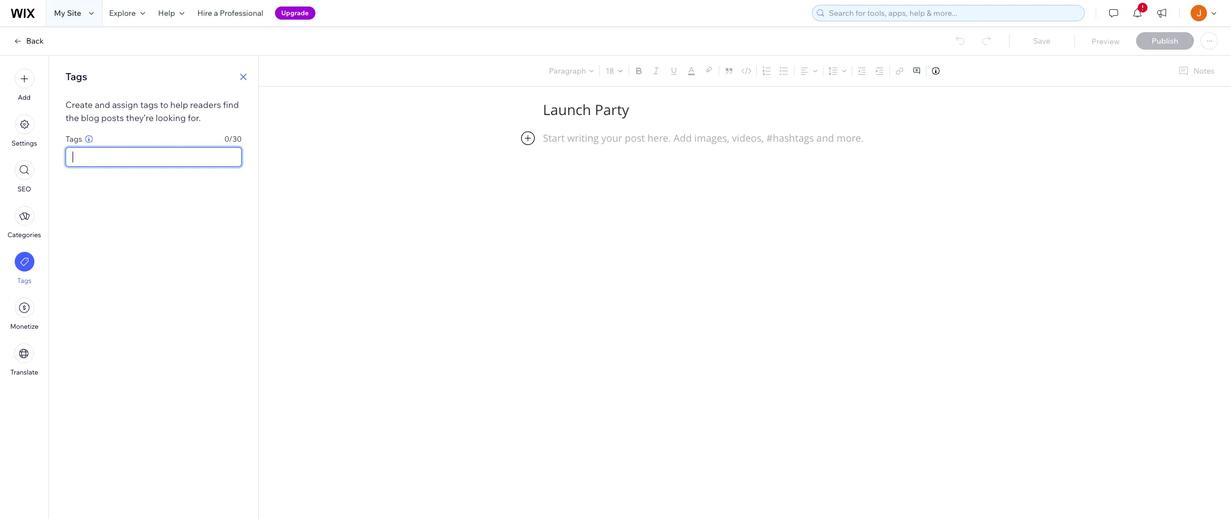 Task type: locate. For each thing, give the bounding box(es) containing it.
the
[[65, 112, 79, 123]]

help
[[170, 99, 188, 110]]

upgrade button
[[275, 7, 315, 20]]

find
[[223, 99, 239, 110]]

tags up monetize button
[[17, 277, 31, 285]]

explore
[[109, 8, 136, 18]]

Search for tools, apps, help & more... field
[[826, 5, 1081, 21]]

None text field
[[543, 132, 947, 390]]

0
[[224, 134, 229, 144]]

hire
[[197, 8, 212, 18]]

to
[[160, 99, 168, 110]]

add
[[18, 93, 31, 102]]

settings button
[[12, 115, 37, 147]]

plugin toolbar image
[[521, 132, 535, 145]]

seo button
[[14, 160, 34, 193]]

translate button
[[10, 344, 38, 377]]

menu
[[0, 62, 49, 383]]

/
[[229, 134, 232, 144]]

Tags field
[[69, 148, 238, 166]]

posts
[[101, 112, 124, 123]]

a
[[214, 8, 218, 18]]

readers
[[190, 99, 221, 110]]

professional
[[220, 8, 263, 18]]

settings
[[12, 139, 37, 147]]

assign
[[112, 99, 138, 110]]

2 vertical spatial tags
[[17, 277, 31, 285]]

tags up create
[[65, 70, 87, 83]]

tags down 'the'
[[65, 134, 82, 144]]

upgrade
[[281, 9, 309, 17]]

notes button
[[1174, 64, 1218, 78]]

back
[[26, 36, 44, 46]]

looking
[[156, 112, 186, 123]]

tags
[[65, 70, 87, 83], [65, 134, 82, 144], [17, 277, 31, 285]]



Task type: describe. For each thing, give the bounding box(es) containing it.
0 / 30
[[224, 134, 242, 144]]

they're
[[126, 112, 154, 123]]

add button
[[14, 69, 34, 102]]

hire a professional
[[197, 8, 263, 18]]

create and assign tags to help readers find the blog posts they're looking for.
[[65, 99, 239, 123]]

translate
[[10, 368, 38, 377]]

seo
[[17, 185, 31, 193]]

site
[[67, 8, 81, 18]]

categories
[[8, 231, 41, 239]]

help button
[[152, 0, 191, 26]]

back button
[[13, 36, 44, 46]]

for.
[[188, 112, 201, 123]]

my site
[[54, 8, 81, 18]]

notes
[[1194, 66, 1215, 76]]

help
[[158, 8, 175, 18]]

monetize
[[10, 323, 38, 331]]

hire a professional link
[[191, 0, 270, 26]]

tags inside button
[[17, 277, 31, 285]]

create
[[65, 99, 93, 110]]

monetize button
[[10, 298, 38, 331]]

categories button
[[8, 206, 41, 239]]

Add a Catchy Title text field
[[543, 100, 939, 120]]

menu containing add
[[0, 62, 49, 383]]

tags
[[140, 99, 158, 110]]

1 vertical spatial tags
[[65, 134, 82, 144]]

0 vertical spatial tags
[[65, 70, 87, 83]]

blog
[[81, 112, 99, 123]]

and
[[95, 99, 110, 110]]

my
[[54, 8, 65, 18]]

30
[[232, 134, 242, 144]]

tags button
[[14, 252, 34, 285]]



Task type: vqa. For each thing, say whether or not it's contained in the screenshot.
'aggregated'
no



